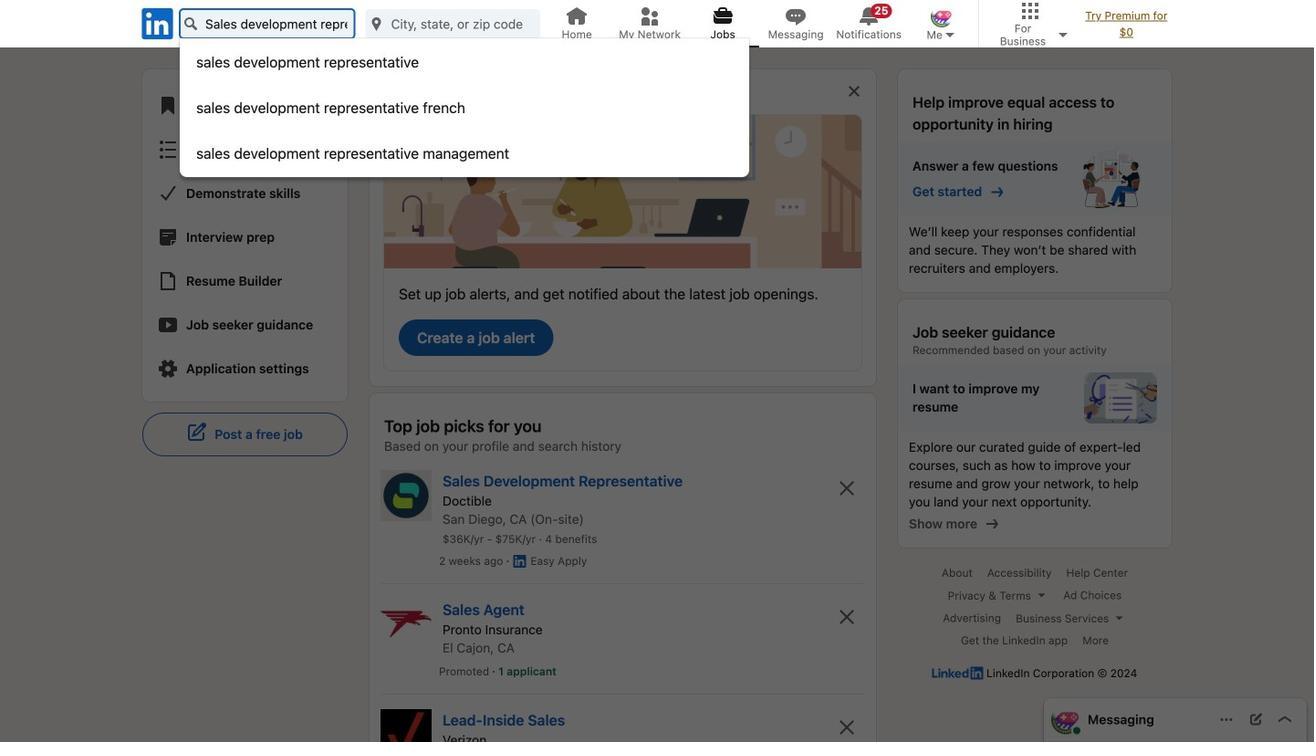 Task type: vqa. For each thing, say whether or not it's contained in the screenshot.
first "Option" from the top
yes



Task type: locate. For each thing, give the bounding box(es) containing it.
1 dismiss job image from the top
[[836, 478, 858, 499]]

dismiss job image for pronto insurance logo
[[836, 606, 858, 628]]

dismiss job image for the verizon logo
[[836, 717, 858, 739]]

option
[[180, 40, 750, 84], [180, 86, 750, 130], [180, 131, 750, 175]]

1 vertical spatial option
[[180, 86, 750, 130]]

0 vertical spatial option
[[180, 40, 750, 84]]

ruby anderson image
[[931, 5, 953, 27]]

linkedin image
[[139, 5, 176, 42], [933, 667, 984, 680], [933, 667, 984, 680]]

linkedin image
[[139, 5, 176, 42]]

3 option from the top
[[180, 131, 750, 175]]

dismiss job image
[[836, 478, 858, 499], [836, 606, 858, 628], [836, 717, 858, 739]]

doctible logo image
[[381, 470, 432, 521]]

2 dismiss job image from the top
[[836, 606, 858, 628]]

top job picks for you element
[[370, 456, 877, 742]]

2 vertical spatial dismiss job image
[[836, 717, 858, 739]]

0 vertical spatial dismiss job image
[[836, 478, 858, 499]]

2 vertical spatial option
[[180, 131, 750, 175]]

for business image
[[1056, 27, 1071, 42]]

3 dismiss job image from the top
[[836, 717, 858, 739]]

pronto insurance logo image
[[381, 599, 432, 650]]

City, state, or zip code text field
[[366, 9, 541, 38]]

1 vertical spatial dismiss job image
[[836, 606, 858, 628]]



Task type: describe. For each thing, give the bounding box(es) containing it.
2 option from the top
[[180, 86, 750, 130]]

1 option from the top
[[180, 40, 750, 84]]

dismiss image
[[847, 84, 862, 99]]

custom image
[[184, 16, 198, 31]]

verizon logo image
[[381, 709, 432, 742]]

ruby anderson image
[[1052, 705, 1081, 735]]

dismiss job image for doctible logo
[[836, 478, 858, 499]]

Search by title, skill, or company text field
[[180, 9, 355, 38]]

small image
[[943, 27, 958, 42]]



